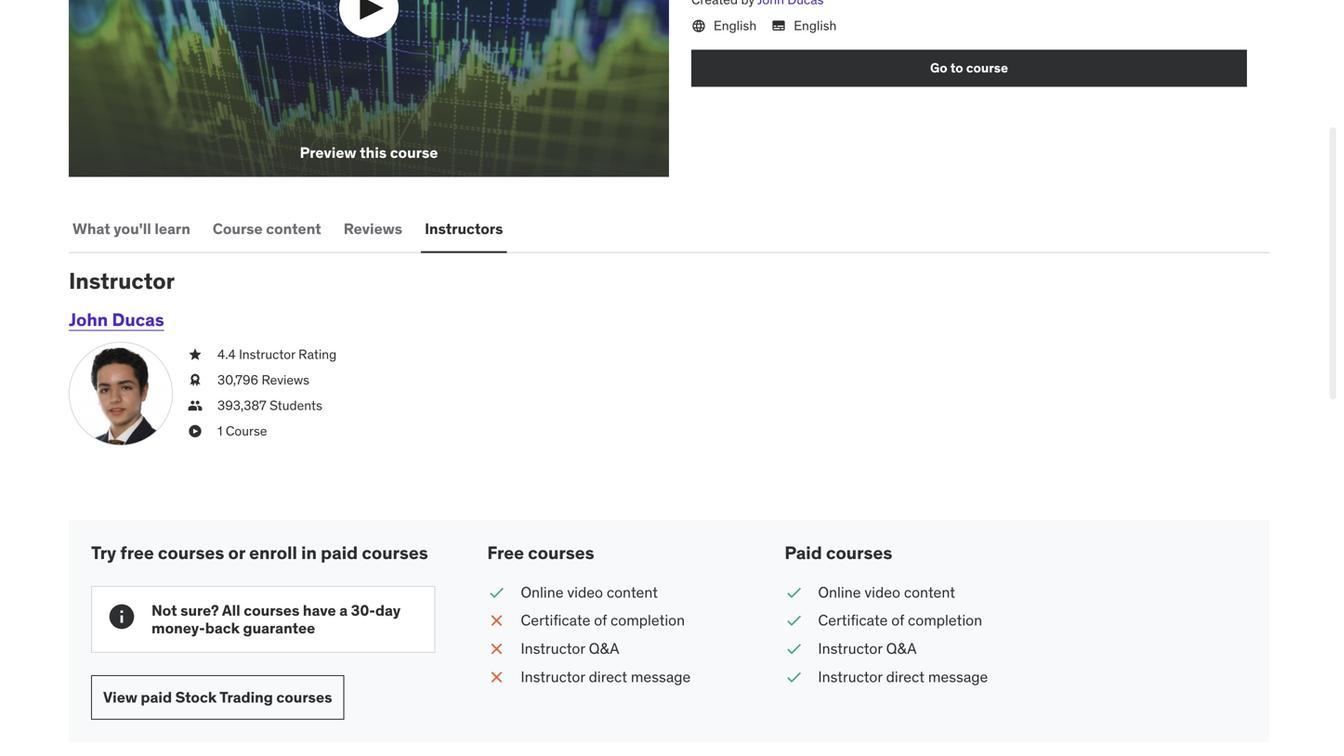 Task type: locate. For each thing, give the bounding box(es) containing it.
0 vertical spatial reviews
[[344, 219, 402, 238]]

2 message from the left
[[928, 668, 988, 687]]

english
[[714, 17, 757, 34], [794, 17, 837, 34]]

certificate of completion down free courses
[[521, 611, 685, 630]]

video
[[567, 583, 603, 602], [865, 583, 900, 602]]

online down paid courses
[[818, 583, 861, 602]]

2 direct from the left
[[886, 668, 925, 687]]

1 completion from the left
[[611, 611, 685, 630]]

q&a
[[589, 639, 619, 658], [886, 639, 917, 658]]

1 horizontal spatial small image
[[785, 582, 803, 603]]

instructor q&a for paid courses
[[818, 639, 917, 658]]

1 horizontal spatial certificate of completion
[[818, 611, 982, 630]]

1 horizontal spatial content
[[607, 583, 658, 602]]

online for paid
[[818, 583, 861, 602]]

1 horizontal spatial certificate
[[818, 611, 888, 630]]

courses right the all
[[244, 601, 300, 620]]

0 horizontal spatial of
[[594, 611, 607, 630]]

video for paid courses
[[865, 583, 900, 602]]

paid courses
[[785, 542, 892, 564]]

0 vertical spatial xsmall image
[[188, 346, 203, 364]]

0 vertical spatial small image
[[785, 582, 803, 603]]

0 vertical spatial paid
[[321, 542, 358, 564]]

course
[[213, 219, 263, 238], [226, 423, 267, 440]]

course right learn
[[213, 219, 263, 238]]

message
[[631, 668, 691, 687], [928, 668, 988, 687]]

xsmall image left 30,796
[[188, 371, 203, 389]]

english right closed captions icon
[[794, 17, 837, 34]]

0 horizontal spatial reviews
[[262, 372, 309, 388]]

1 horizontal spatial course
[[966, 59, 1008, 76]]

1 xsmall image from the top
[[188, 346, 203, 364]]

paid right view
[[141, 688, 172, 707]]

q&a for paid courses
[[886, 639, 917, 658]]

instructor direct message
[[521, 668, 691, 687], [818, 668, 988, 687]]

courses right trading
[[276, 688, 332, 707]]

1 horizontal spatial instructor q&a
[[818, 639, 917, 658]]

2 instructor direct message from the left
[[818, 668, 988, 687]]

1 direct from the left
[[589, 668, 627, 687]]

certificate of completion
[[521, 611, 685, 630], [818, 611, 982, 630]]

guarantee
[[243, 619, 315, 638]]

online video content
[[521, 583, 658, 602], [818, 583, 955, 602]]

online
[[521, 583, 564, 602], [818, 583, 861, 602]]

1 online video content from the left
[[521, 583, 658, 602]]

1 horizontal spatial online
[[818, 583, 861, 602]]

online video content down paid courses
[[818, 583, 955, 602]]

0 vertical spatial course
[[966, 59, 1008, 76]]

2 online video content from the left
[[818, 583, 955, 602]]

2 q&a from the left
[[886, 639, 917, 658]]

online video content down free courses
[[521, 583, 658, 602]]

0 horizontal spatial completion
[[611, 611, 685, 630]]

reviews
[[344, 219, 402, 238], [262, 372, 309, 388]]

certificate down free courses
[[521, 611, 590, 630]]

1 horizontal spatial direct
[[886, 668, 925, 687]]

of for paid courses
[[891, 611, 904, 630]]

certificate down paid courses
[[818, 611, 888, 630]]

1 vertical spatial xsmall image
[[188, 397, 203, 415]]

completion for paid courses
[[908, 611, 982, 630]]

1 instructor q&a from the left
[[521, 639, 619, 658]]

0 horizontal spatial message
[[631, 668, 691, 687]]

view paid stock trading courses
[[103, 688, 332, 707]]

course
[[966, 59, 1008, 76], [390, 143, 438, 162]]

1 horizontal spatial of
[[891, 611, 904, 630]]

1 xsmall image from the top
[[188, 371, 203, 389]]

1 q&a from the left
[[589, 639, 619, 658]]

0 horizontal spatial direct
[[589, 668, 627, 687]]

go to course button
[[691, 50, 1247, 87]]

xsmall image left 4.4
[[188, 346, 203, 364]]

completion
[[611, 611, 685, 630], [908, 611, 982, 630]]

1 vertical spatial reviews
[[262, 372, 309, 388]]

1 certificate from the left
[[521, 611, 590, 630]]

0 horizontal spatial small image
[[487, 667, 506, 688]]

2 certificate from the left
[[818, 611, 888, 630]]

2 completion from the left
[[908, 611, 982, 630]]

30,796 reviews
[[217, 372, 309, 388]]

1 horizontal spatial reviews
[[344, 219, 402, 238]]

day
[[375, 601, 401, 620]]

sure?
[[180, 601, 219, 620]]

certificate of completion down paid courses
[[818, 611, 982, 630]]

certificate for free
[[521, 611, 590, 630]]

1 vertical spatial small image
[[487, 667, 506, 688]]

of
[[594, 611, 607, 630], [891, 611, 904, 630]]

view
[[103, 688, 137, 707]]

0 horizontal spatial online video content
[[521, 583, 658, 602]]

2 horizontal spatial content
[[904, 583, 955, 602]]

1 vertical spatial course
[[390, 143, 438, 162]]

393,387 students
[[217, 397, 322, 414]]

1 vertical spatial xsmall image
[[188, 423, 203, 441]]

1 video from the left
[[567, 583, 603, 602]]

free courses
[[487, 542, 594, 564]]

reviews down this
[[344, 219, 402, 238]]

2 certificate of completion from the left
[[818, 611, 982, 630]]

try free courses or enroll in paid courses
[[91, 542, 428, 564]]

direct
[[589, 668, 627, 687], [886, 668, 925, 687]]

0 horizontal spatial course
[[390, 143, 438, 162]]

instructor q&a
[[521, 639, 619, 658], [818, 639, 917, 658]]

0 horizontal spatial online
[[521, 583, 564, 602]]

1 horizontal spatial english
[[794, 17, 837, 34]]

instructor q&a for free courses
[[521, 639, 619, 658]]

you'll
[[114, 219, 151, 238]]

1 horizontal spatial completion
[[908, 611, 982, 630]]

small image
[[487, 582, 506, 603], [487, 611, 506, 631], [785, 611, 803, 631], [487, 639, 506, 660], [785, 639, 803, 660], [785, 667, 803, 688]]

small image
[[785, 582, 803, 603], [487, 667, 506, 688]]

0 horizontal spatial certificate of completion
[[521, 611, 685, 630]]

courses
[[158, 542, 224, 564], [362, 542, 428, 564], [528, 542, 594, 564], [826, 542, 892, 564], [244, 601, 300, 620], [276, 688, 332, 707]]

2 xsmall image from the top
[[188, 423, 203, 441]]

small image for online
[[785, 582, 803, 603]]

preview this course button
[[69, 0, 669, 177]]

1 instructor direct message from the left
[[521, 668, 691, 687]]

course down 393,387
[[226, 423, 267, 440]]

0 horizontal spatial instructor direct message
[[521, 668, 691, 687]]

instructors
[[425, 219, 503, 238]]

2 of from the left
[[891, 611, 904, 630]]

of down free courses
[[594, 611, 607, 630]]

of down paid courses
[[891, 611, 904, 630]]

english right course language icon
[[714, 17, 757, 34]]

view paid stock trading courses link
[[91, 676, 344, 720]]

2 xsmall image from the top
[[188, 397, 203, 415]]

1 online from the left
[[521, 583, 564, 602]]

instructor
[[69, 267, 175, 295], [239, 346, 295, 363], [521, 639, 585, 658], [818, 639, 883, 658], [521, 668, 585, 687], [818, 668, 883, 687]]

xsmall image
[[188, 371, 203, 389], [188, 397, 203, 415]]

or
[[228, 542, 245, 564]]

0 horizontal spatial content
[[266, 219, 321, 238]]

online for free
[[521, 583, 564, 602]]

certificate
[[521, 611, 590, 630], [818, 611, 888, 630]]

ducas
[[112, 309, 164, 331]]

paid right the in
[[321, 542, 358, 564]]

2 instructor q&a from the left
[[818, 639, 917, 658]]

learn
[[155, 219, 190, 238]]

paid
[[321, 542, 358, 564], [141, 688, 172, 707]]

this
[[360, 143, 387, 162]]

1 horizontal spatial message
[[928, 668, 988, 687]]

xsmall image for 30,796 reviews
[[188, 371, 203, 389]]

xsmall image
[[188, 346, 203, 364], [188, 423, 203, 441]]

preview this course
[[300, 143, 438, 162]]

a
[[339, 601, 348, 620]]

message for paid courses
[[928, 668, 988, 687]]

instructor direct message for free courses
[[521, 668, 691, 687]]

free
[[120, 542, 154, 564]]

of for free courses
[[594, 611, 607, 630]]

0 horizontal spatial english
[[714, 17, 757, 34]]

xsmall image left 393,387
[[188, 397, 203, 415]]

0 horizontal spatial certificate
[[521, 611, 590, 630]]

2 online from the left
[[818, 583, 861, 602]]

reviews down 4.4 instructor rating
[[262, 372, 309, 388]]

certificate of completion for paid courses
[[818, 611, 982, 630]]

courses up day on the bottom of the page
[[362, 542, 428, 564]]

1 message from the left
[[631, 668, 691, 687]]

video down paid courses
[[865, 583, 900, 602]]

certificate for paid
[[818, 611, 888, 630]]

393,387
[[217, 397, 266, 414]]

course right this
[[390, 143, 438, 162]]

video down free courses
[[567, 583, 603, 602]]

0 horizontal spatial q&a
[[589, 639, 619, 658]]

1 certificate of completion from the left
[[521, 611, 685, 630]]

1 horizontal spatial instructor direct message
[[818, 668, 988, 687]]

1 horizontal spatial q&a
[[886, 639, 917, 658]]

direct for paid courses
[[886, 668, 925, 687]]

john ducas link
[[69, 309, 164, 331]]

0 horizontal spatial instructor q&a
[[521, 639, 619, 658]]

xsmall image left 1
[[188, 423, 203, 441]]

instructor direct message for paid courses
[[818, 668, 988, 687]]

1 horizontal spatial online video content
[[818, 583, 955, 602]]

2 video from the left
[[865, 583, 900, 602]]

online video content for paid courses
[[818, 583, 955, 602]]

1 horizontal spatial video
[[865, 583, 900, 602]]

1 vertical spatial paid
[[141, 688, 172, 707]]

to
[[950, 59, 963, 76]]

1 of from the left
[[594, 611, 607, 630]]

instructors button
[[421, 207, 507, 251]]

0 horizontal spatial video
[[567, 583, 603, 602]]

0 vertical spatial course
[[213, 219, 263, 238]]

content
[[266, 219, 321, 238], [607, 583, 658, 602], [904, 583, 955, 602]]

course content
[[213, 219, 321, 238]]

certificate of completion for free courses
[[521, 611, 685, 630]]

online down free courses
[[521, 583, 564, 602]]

course right the to
[[966, 59, 1008, 76]]

0 vertical spatial xsmall image
[[188, 371, 203, 389]]



Task type: describe. For each thing, give the bounding box(es) containing it.
small image for instructor
[[487, 667, 506, 688]]

xsmall image for 4.4 instructor rating
[[188, 346, 203, 364]]

1
[[217, 423, 223, 440]]

not sure? all courses have a 30-day money-back guarantee
[[151, 601, 401, 638]]

john ducas
[[69, 309, 164, 331]]

1 course
[[217, 423, 267, 440]]

back
[[205, 619, 240, 638]]

30,796
[[217, 372, 258, 388]]

course for preview this course
[[390, 143, 438, 162]]

courses right free
[[528, 542, 594, 564]]

in
[[301, 542, 317, 564]]

courses inside not sure? all courses have a 30-day money-back guarantee
[[244, 601, 300, 620]]

closed captions image
[[771, 18, 786, 33]]

xsmall image for 393,387 students
[[188, 397, 203, 415]]

1 vertical spatial course
[[226, 423, 267, 440]]

money-
[[151, 619, 205, 638]]

completion for free courses
[[611, 611, 685, 630]]

courses left "or" on the left bottom
[[158, 542, 224, 564]]

john ducas image
[[69, 342, 173, 446]]

online video content for free courses
[[521, 583, 658, 602]]

1 horizontal spatial paid
[[321, 542, 358, 564]]

2 english from the left
[[794, 17, 837, 34]]

30-
[[351, 601, 375, 620]]

direct for free courses
[[589, 668, 627, 687]]

stock
[[175, 688, 217, 707]]

video for free courses
[[567, 583, 603, 602]]

free
[[487, 542, 524, 564]]

enroll
[[249, 542, 297, 564]]

0 horizontal spatial paid
[[141, 688, 172, 707]]

content for free courses
[[607, 583, 658, 602]]

courses right the paid
[[826, 542, 892, 564]]

have
[[303, 601, 336, 620]]

go
[[930, 59, 947, 76]]

preview
[[300, 143, 356, 162]]

what you'll learn button
[[69, 207, 194, 251]]

course inside 'button'
[[213, 219, 263, 238]]

paid
[[785, 542, 822, 564]]

reviews inside reviews button
[[344, 219, 402, 238]]

what you'll learn
[[72, 219, 190, 238]]

course language image
[[691, 18, 706, 33]]

message for free courses
[[631, 668, 691, 687]]

4.4
[[217, 346, 236, 363]]

course content button
[[209, 207, 325, 251]]

students
[[270, 397, 322, 414]]

try
[[91, 542, 116, 564]]

john
[[69, 309, 108, 331]]

reviews button
[[340, 207, 406, 251]]

course for go to course
[[966, 59, 1008, 76]]

not
[[151, 601, 177, 620]]

4.4 instructor rating
[[217, 346, 337, 363]]

xsmall image for 1 course
[[188, 423, 203, 441]]

content for paid courses
[[904, 583, 955, 602]]

q&a for free courses
[[589, 639, 619, 658]]

all
[[222, 601, 240, 620]]

rating
[[298, 346, 337, 363]]

trading
[[220, 688, 273, 707]]

go to course
[[930, 59, 1008, 76]]

1 english from the left
[[714, 17, 757, 34]]

content inside 'button'
[[266, 219, 321, 238]]

what
[[72, 219, 110, 238]]



Task type: vqa. For each thing, say whether or not it's contained in the screenshot.
xsmall icon within the Money Management Tools link
no



